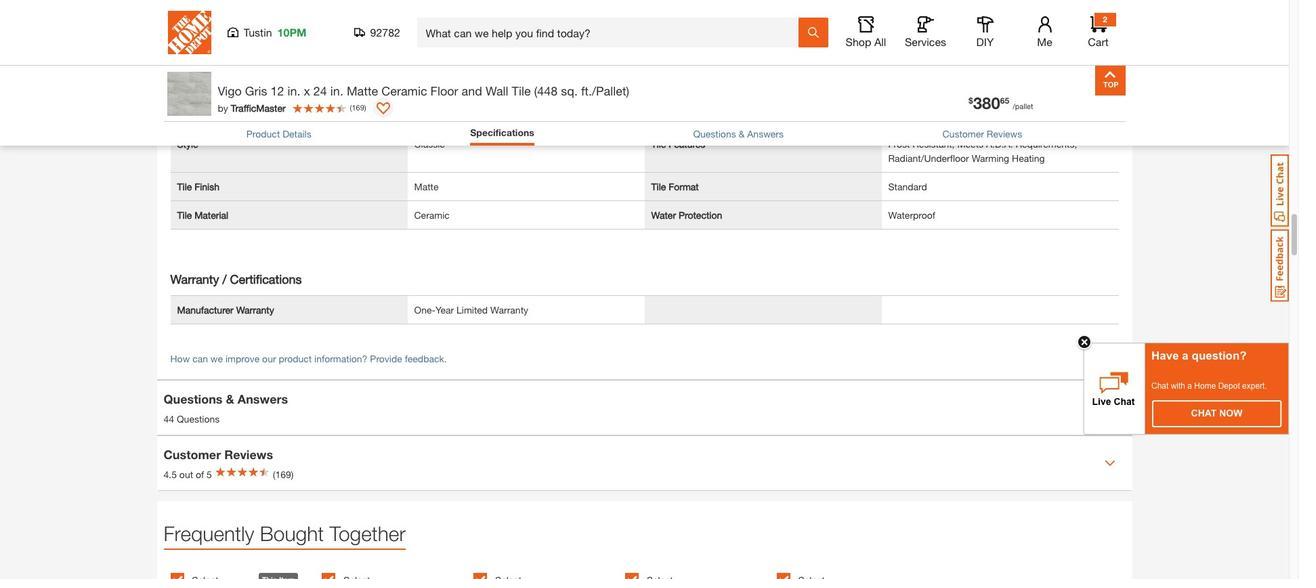Task type: describe. For each thing, give the bounding box(es) containing it.
limited
[[457, 304, 488, 316]]

manufacturer
[[177, 304, 234, 316]]

year
[[436, 304, 454, 316]]

1 horizontal spatial matte
[[414, 181, 439, 192]]

(448
[[534, 83, 558, 98]]

warming
[[972, 152, 1010, 164]]

display image
[[377, 102, 390, 116]]

depot
[[1219, 382, 1241, 391]]

90-
[[889, 110, 903, 121]]

no acclimation required
[[414, 110, 520, 121]]

questions for questions & answers
[[693, 128, 736, 140]]

have
[[1152, 350, 1180, 363]]

tile for tile format
[[652, 181, 666, 192]]

method
[[226, 81, 258, 93]]

have a question?
[[1152, 350, 1247, 363]]

bought
[[260, 522, 324, 545]]

heating
[[1012, 152, 1045, 164]]

material
[[195, 209, 228, 221]]

0 vertical spatial a
[[1183, 350, 1189, 363]]

What can we help you find today? search field
[[426, 18, 798, 47]]

1 vertical spatial ceramic
[[414, 209, 450, 221]]

water protection
[[652, 209, 723, 221]]

and
[[462, 83, 482, 98]]

wall
[[486, 83, 509, 98]]

x
[[304, 83, 310, 98]]

questions & answers 44 questions
[[164, 391, 288, 425]]

4.5 out of 5
[[164, 469, 212, 480]]

out
[[179, 469, 193, 480]]

shop all
[[846, 35, 887, 48]]

tile for tile material
[[177, 209, 192, 221]]

flat
[[414, 24, 430, 36]]

minimum acclimation period
[[177, 110, 299, 121]]

information?
[[314, 353, 368, 365]]

now
[[1220, 408, 1243, 419]]

shop
[[846, 35, 872, 48]]

floor
[[431, 83, 458, 98]]

warranty / certifications
[[170, 272, 302, 287]]

questions & answers
[[693, 128, 784, 140]]

feedback link image
[[1271, 229, 1290, 302]]

ft./pallet)
[[581, 83, 630, 98]]

classic
[[414, 138, 445, 150]]

5
[[207, 469, 212, 480]]

with
[[1171, 382, 1186, 391]]

1 vertical spatial a
[[1188, 382, 1193, 391]]

$ 380 65 /pallet
[[969, 94, 1034, 112]]

answers for questions & answers
[[748, 128, 784, 140]]

resistant,
[[913, 138, 955, 150]]

(
[[350, 103, 352, 112]]

stone
[[889, 24, 914, 36]]

meets
[[958, 138, 984, 150]]

day
[[903, 110, 919, 121]]

top button
[[1095, 65, 1126, 96]]

diy button
[[964, 16, 1007, 49]]

of
[[196, 469, 204, 480]]

frost resistant, meets a.d.a. requirements, radiant/underfloor warming heating
[[889, 138, 1078, 164]]

product
[[279, 353, 312, 365]]

flooring
[[177, 53, 212, 64]]

chat
[[1152, 382, 1169, 391]]

home
[[1195, 382, 1217, 391]]

92782 button
[[354, 26, 401, 39]]

frequently
[[164, 522, 254, 545]]

chat with a home depot expert.
[[1152, 382, 1268, 391]]

expert.
[[1243, 382, 1268, 391]]

radiant/underfloor
[[889, 152, 970, 164]]

sq.
[[561, 83, 578, 98]]

product details
[[246, 128, 312, 140]]

by trafficmaster
[[218, 102, 286, 114]]

how can we improve our product information? provide feedback. link
[[170, 353, 447, 365]]

& for questions & answers 44 questions
[[226, 391, 234, 406]]

1 horizontal spatial type
[[250, 53, 270, 64]]

shop all button
[[845, 16, 888, 49]]

finish
[[195, 181, 220, 192]]

acclimation for no
[[429, 110, 479, 121]]

12
[[271, 83, 284, 98]]

frequently bought together
[[164, 522, 406, 545]]

0 horizontal spatial warranty
[[170, 272, 219, 287]]

protection
[[679, 209, 723, 221]]

)
[[364, 103, 366, 112]]

features
[[669, 138, 706, 150]]

questions for questions & answers 44 questions
[[164, 391, 223, 406]]

stone look
[[889, 24, 937, 36]]

how
[[170, 353, 190, 365]]

feedback.
[[405, 353, 447, 365]]

caret image
[[1105, 458, 1116, 469]]

services button
[[904, 16, 948, 49]]

tile for tile finish
[[177, 181, 192, 192]]

tile features
[[652, 138, 706, 150]]

look
[[916, 24, 937, 36]]

65
[[1001, 96, 1010, 106]]

the home depot logo image
[[168, 11, 211, 54]]

required
[[481, 110, 520, 121]]

gris
[[245, 83, 267, 98]]

tile for tile features
[[652, 138, 666, 150]]

vigo gris 12 in. x 24 in. matte ceramic floor and wall tile (448 sq. ft./pallet)
[[218, 83, 630, 98]]

90-day
[[889, 110, 919, 121]]

acclimation for minimum
[[219, 110, 269, 121]]



Task type: vqa. For each thing, say whether or not it's contained in the screenshot.
How can we improve our product information? Provide feedback.
yes



Task type: locate. For each thing, give the bounding box(es) containing it.
1 horizontal spatial answers
[[748, 128, 784, 140]]

1 vertical spatial matte
[[414, 181, 439, 192]]

1 acclimation from the left
[[219, 110, 269, 121]]

169
[[352, 103, 364, 112]]

one-
[[414, 304, 436, 316]]

flooring product type
[[177, 53, 270, 64]]

/pallet
[[1013, 102, 1034, 110]]

1 vertical spatial customer reviews
[[164, 447, 273, 462]]

a
[[1183, 350, 1189, 363], [1188, 382, 1193, 391]]

all
[[875, 35, 887, 48]]

1 / 5 group
[[170, 565, 315, 579]]

0 vertical spatial type
[[202, 24, 222, 36]]

0 horizontal spatial customer reviews
[[164, 447, 273, 462]]

product up method
[[214, 53, 248, 64]]

warranty
[[170, 272, 219, 287], [236, 304, 274, 316], [491, 304, 529, 316]]

1 in. from the left
[[288, 83, 301, 98]]

tile material
[[177, 209, 228, 221]]

2
[[1103, 14, 1108, 24]]

me
[[1038, 35, 1053, 48]]

provide
[[370, 353, 402, 365]]

format
[[669, 181, 699, 192]]

customer reviews up '5'
[[164, 447, 273, 462]]

reviews up warming
[[987, 128, 1023, 140]]

10pm
[[278, 26, 307, 39]]

& inside questions & answers 44 questions
[[226, 391, 234, 406]]

manufacturer warranty
[[177, 304, 274, 316]]

tustin 10pm
[[244, 26, 307, 39]]

garage,
[[980, 81, 1013, 93]]

matte down classic
[[414, 181, 439, 192]]

reviews up (169)
[[224, 447, 273, 462]]

0 horizontal spatial in.
[[288, 83, 301, 98]]

questions & answers button
[[693, 127, 784, 141], [693, 127, 784, 141]]

frost
[[889, 138, 910, 150]]

/
[[223, 272, 227, 287]]

0 horizontal spatial type
[[202, 24, 222, 36]]

fireplace,
[[936, 81, 977, 93]]

product down trafficmaster
[[246, 128, 280, 140]]

trafficmaster
[[231, 102, 286, 114]]

0 horizontal spatial customer
[[164, 447, 221, 462]]

standard
[[889, 181, 928, 192]]

1 horizontal spatial warranty
[[236, 304, 274, 316]]

1 vertical spatial questions
[[164, 391, 223, 406]]

2 horizontal spatial warranty
[[491, 304, 529, 316]]

acclimation down gris
[[219, 110, 269, 121]]

tile left finish
[[177, 181, 192, 192]]

0 horizontal spatial matte
[[347, 83, 378, 98]]

tile
[[512, 83, 531, 98], [652, 138, 666, 150], [177, 181, 192, 192], [652, 181, 666, 192], [177, 209, 192, 221]]

type down tustin
[[250, 53, 270, 64]]

0 horizontal spatial reviews
[[224, 447, 273, 462]]

waterproof
[[889, 209, 936, 221]]

questions down returnable
[[693, 128, 736, 140]]

answers inside questions & answers 44 questions
[[238, 391, 288, 406]]

1 vertical spatial answers
[[238, 391, 288, 406]]

tile left features
[[652, 138, 666, 150]]

in. left x
[[288, 83, 301, 98]]

improve
[[226, 353, 260, 365]]

tile finish
[[177, 181, 220, 192]]

installation method
[[177, 81, 258, 93]]

tile left 'material'
[[177, 209, 192, 221]]

our
[[262, 353, 276, 365]]

edge type
[[177, 24, 222, 36]]

type right edge
[[202, 24, 222, 36]]

type
[[202, 24, 222, 36], [250, 53, 270, 64]]

warranty left /
[[170, 272, 219, 287]]

0 vertical spatial product
[[214, 53, 248, 64]]

chat now link
[[1153, 401, 1281, 427]]

1 vertical spatial customer
[[164, 447, 221, 462]]

0 horizontal spatial answers
[[238, 391, 288, 406]]

answers for questions & answers 44 questions
[[238, 391, 288, 406]]

a.d.a.
[[987, 138, 1013, 150]]

1 horizontal spatial customer
[[943, 128, 985, 140]]

no
[[414, 110, 427, 121]]

warranty right the limited
[[491, 304, 529, 316]]

product details button
[[246, 127, 312, 141], [246, 127, 312, 141]]

acclimation down floor at the top
[[429, 110, 479, 121]]

0 vertical spatial customer
[[943, 128, 985, 140]]

returnable
[[652, 110, 698, 121]]

1 vertical spatial product
[[246, 128, 280, 140]]

details
[[283, 128, 312, 140]]

customer reviews up warming
[[943, 128, 1023, 140]]

& down improve
[[226, 391, 234, 406]]

diy
[[977, 35, 994, 48]]

1 horizontal spatial reviews
[[987, 128, 1023, 140]]

customer down the $
[[943, 128, 985, 140]]

specifications
[[470, 127, 535, 138]]

matte
[[347, 83, 378, 98], [414, 181, 439, 192]]

how can we improve our product information? provide feedback.
[[170, 353, 447, 365]]

reviews
[[987, 128, 1023, 140], [224, 447, 273, 462]]

0 vertical spatial answers
[[748, 128, 784, 140]]

& for questions & answers
[[739, 128, 745, 140]]

cart 2
[[1088, 14, 1109, 48]]

together
[[330, 522, 406, 545]]

customer
[[943, 128, 985, 140], [164, 447, 221, 462]]

44
[[164, 413, 174, 425]]

edge
[[177, 24, 199, 36]]

1 vertical spatial reviews
[[224, 447, 273, 462]]

questions
[[693, 128, 736, 140], [164, 391, 223, 406], [177, 413, 220, 425]]

a right have
[[1183, 350, 1189, 363]]

0 vertical spatial questions
[[693, 128, 736, 140]]

tile left format
[[652, 181, 666, 192]]

tile right wall
[[512, 83, 531, 98]]

1 vertical spatial &
[[226, 391, 234, 406]]

1 horizontal spatial &
[[739, 128, 745, 140]]

bathroom,
[[889, 81, 933, 93]]

bathroom, fireplace, garage, kitchen, shower
[[889, 81, 1086, 93]]

1 horizontal spatial in.
[[331, 83, 343, 98]]

0 horizontal spatial acclimation
[[219, 110, 269, 121]]

product image image
[[167, 72, 211, 116]]

a right with
[[1188, 382, 1193, 391]]

1 horizontal spatial acclimation
[[429, 110, 479, 121]]

0 vertical spatial ceramic
[[382, 83, 427, 98]]

services
[[905, 35, 947, 48]]

questions right 44
[[177, 413, 220, 425]]

by
[[218, 102, 228, 114]]

installation
[[177, 81, 223, 93]]

0 vertical spatial matte
[[347, 83, 378, 98]]

2 vertical spatial questions
[[177, 413, 220, 425]]

1 horizontal spatial customer reviews
[[943, 128, 1023, 140]]

2 in. from the left
[[331, 83, 343, 98]]

can
[[193, 353, 208, 365]]

2 acclimation from the left
[[429, 110, 479, 121]]

period
[[271, 110, 299, 121]]

matte up )
[[347, 83, 378, 98]]

1 vertical spatial type
[[250, 53, 270, 64]]

cart
[[1088, 35, 1109, 48]]

& right features
[[739, 128, 745, 140]]

0 vertical spatial &
[[739, 128, 745, 140]]

chat now
[[1192, 408, 1243, 419]]

requirements,
[[1016, 138, 1078, 150]]

answers
[[748, 128, 784, 140], [238, 391, 288, 406]]

kitchen,
[[1016, 81, 1051, 93]]

380
[[974, 94, 1001, 112]]

in. right the 24 at the top left of the page
[[331, 83, 343, 98]]

live chat image
[[1271, 154, 1290, 227]]

0 horizontal spatial &
[[226, 391, 234, 406]]

questions up 44
[[164, 391, 223, 406]]

tustin
[[244, 26, 272, 39]]

customer up 4.5 out of 5
[[164, 447, 221, 462]]

warranty down certifications
[[236, 304, 274, 316]]

4.5
[[164, 469, 177, 480]]

vigo
[[218, 83, 242, 98]]

0 vertical spatial customer reviews
[[943, 128, 1023, 140]]

0 vertical spatial reviews
[[987, 128, 1023, 140]]



